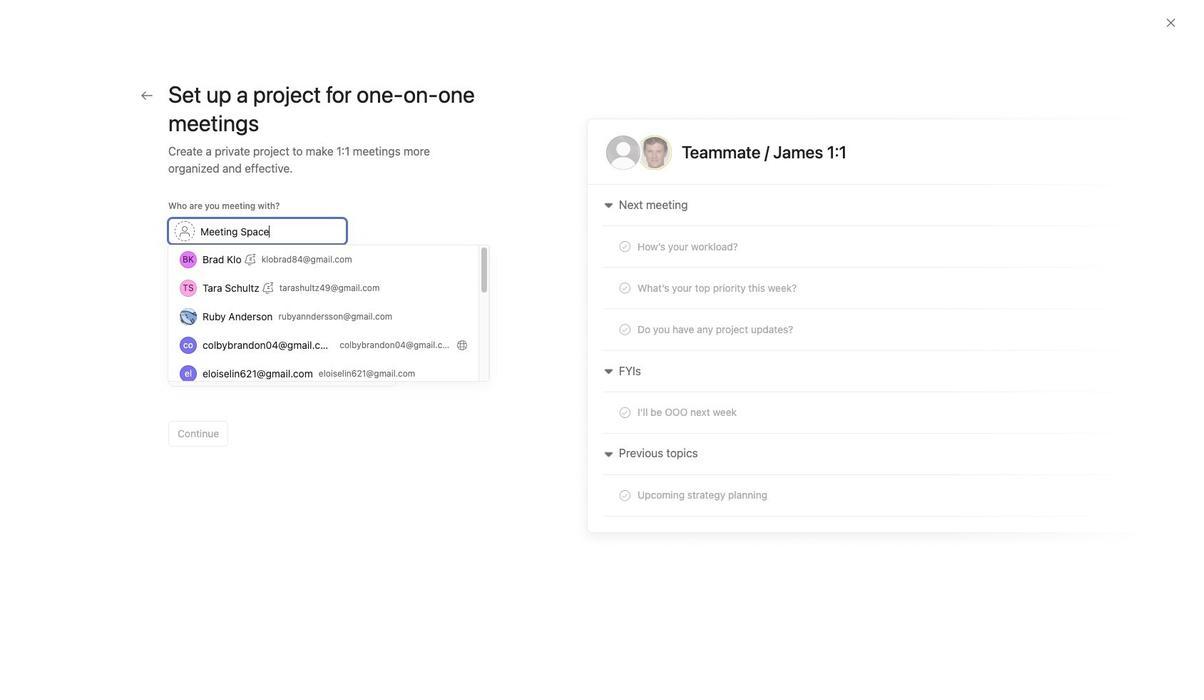Task type: vqa. For each thing, say whether or not it's contained in the screenshot.
Mark complete checkbox to the bottom
yes



Task type: locate. For each thing, give the bounding box(es) containing it.
0 vertical spatial mark complete checkbox
[[267, 332, 284, 350]]

go back image
[[141, 90, 153, 101]]

list box
[[431, 6, 773, 29]]

1 vertical spatial mark complete checkbox
[[267, 358, 284, 375]]

list item
[[253, 303, 1108, 328], [253, 328, 1108, 354], [253, 380, 1108, 405], [253, 405, 1108, 431], [253, 431, 1108, 457], [275, 548, 311, 583], [295, 616, 315, 636]]

2 mark complete image from the top
[[267, 332, 284, 350]]

mark complete image
[[267, 358, 284, 375], [267, 384, 284, 401]]

mark complete image for mark complete option
[[267, 307, 284, 324]]

1 vertical spatial mark complete image
[[267, 332, 284, 350]]

Mark complete checkbox
[[267, 332, 284, 350], [267, 358, 284, 375], [267, 384, 284, 401]]

close image
[[1166, 17, 1177, 29], [1166, 17, 1177, 29]]

mark complete image down dependencies icon
[[267, 307, 284, 324]]

1 mark complete image from the top
[[267, 307, 284, 324]]

mark complete image
[[267, 307, 284, 324], [267, 332, 284, 350]]

2 mark complete checkbox from the top
[[267, 358, 284, 375]]

1 vertical spatial mark complete image
[[267, 384, 284, 401]]

0 vertical spatial mark complete image
[[267, 358, 284, 375]]

Name or email text field
[[168, 218, 347, 244]]

global element
[[0, 35, 171, 121]]

0 vertical spatial mark complete image
[[267, 307, 284, 324]]

3 mark complete checkbox from the top
[[267, 384, 284, 401]]

mark complete image down mark complete option
[[267, 332, 284, 350]]

2 vertical spatial mark complete checkbox
[[267, 384, 284, 401]]



Task type: describe. For each thing, give the bounding box(es) containing it.
mark complete image for 1st mark complete checkbox
[[267, 332, 284, 350]]

this is a preview of your project image
[[574, 108, 1153, 550]]

1 mark complete image from the top
[[267, 358, 284, 375]]

2 mark complete image from the top
[[267, 384, 284, 401]]

1 mark complete checkbox from the top
[[267, 332, 284, 350]]

Mark complete checkbox
[[267, 307, 284, 324]]

starred element
[[0, 227, 171, 392]]

dependencies image
[[267, 281, 284, 298]]



